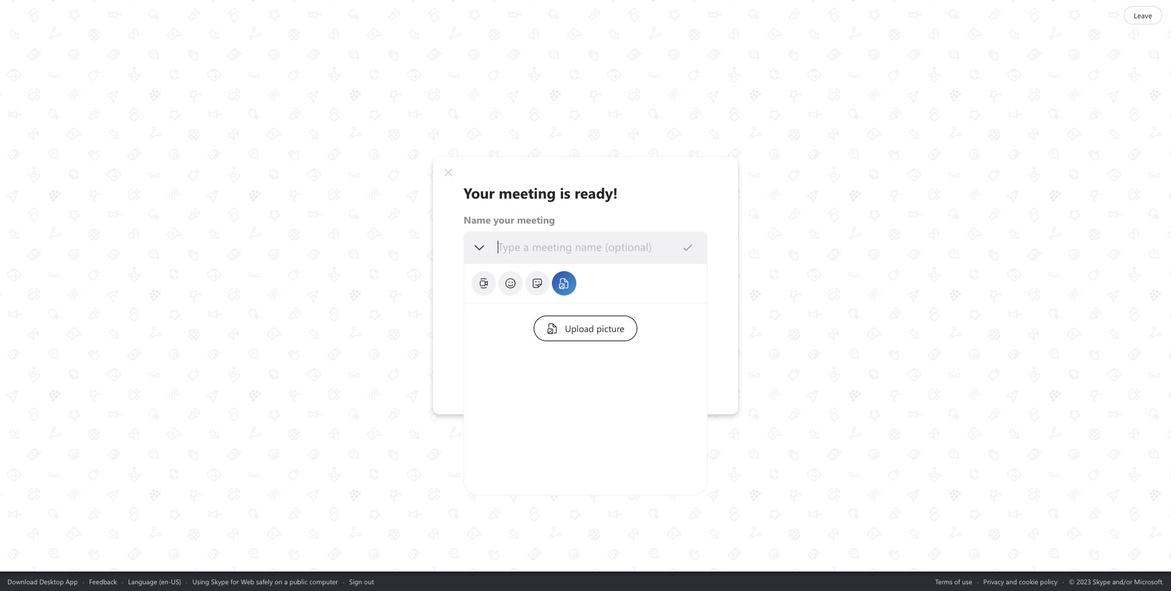 Task type: vqa. For each thing, say whether or not it's contained in the screenshot.
USE
yes



Task type: describe. For each thing, give the bounding box(es) containing it.
us)
[[171, 577, 181, 587]]

app
[[66, 577, 78, 587]]

language (en-us)
[[128, 577, 181, 587]]

safely
[[256, 577, 273, 587]]

skype
[[211, 577, 229, 587]]

using skype for web safely on a public computer
[[192, 577, 338, 587]]

language
[[128, 577, 157, 587]]

download
[[7, 577, 37, 587]]

terms
[[935, 577, 953, 587]]

on
[[275, 577, 283, 587]]

terms of use link
[[935, 577, 973, 587]]

sign out
[[349, 577, 374, 587]]

a
[[284, 577, 288, 587]]

desktop
[[39, 577, 64, 587]]

language (en-us) link
[[128, 577, 181, 587]]

feedback link
[[89, 577, 117, 587]]

and
[[1006, 577, 1017, 587]]

download desktop app
[[7, 577, 78, 587]]



Task type: locate. For each thing, give the bounding box(es) containing it.
(en-
[[159, 577, 171, 587]]

of
[[955, 577, 961, 587]]

terms of use
[[935, 577, 973, 587]]

computer
[[309, 577, 338, 587]]

policy
[[1040, 577, 1058, 587]]

using
[[192, 577, 209, 587]]

public
[[290, 577, 308, 587]]

web
[[241, 577, 254, 587]]

for
[[231, 577, 239, 587]]

out
[[364, 577, 374, 587]]

privacy
[[984, 577, 1004, 587]]

feedback
[[89, 577, 117, 587]]

privacy and cookie policy
[[984, 577, 1058, 587]]

sign
[[349, 577, 362, 587]]

sign out link
[[349, 577, 374, 587]]

cookie
[[1019, 577, 1039, 587]]

privacy and cookie policy link
[[984, 577, 1058, 587]]

tab list
[[470, 270, 698, 297]]

use
[[962, 577, 973, 587]]

Type a meeting name (optional) text field
[[497, 240, 682, 254]]

using skype for web safely on a public computer link
[[192, 577, 338, 587]]

download desktop app link
[[7, 577, 78, 587]]



